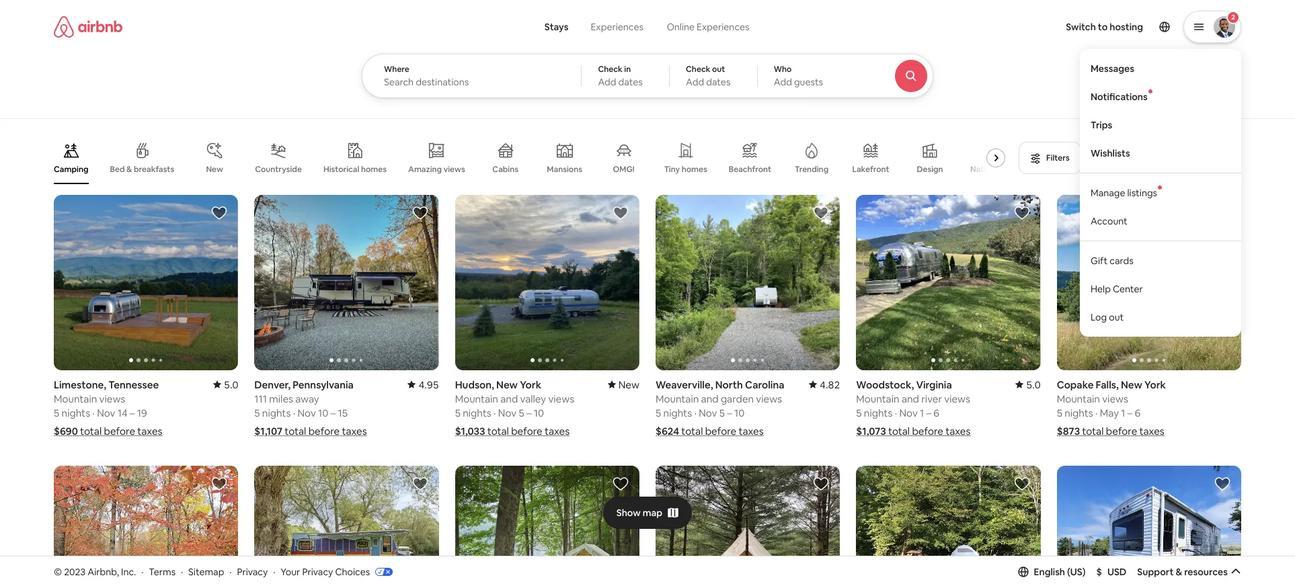 Task type: describe. For each thing, give the bounding box(es) containing it.
· right terms link
[[181, 566, 183, 578]]

before inside "woodstock, virginia mountain and river views 5 nights · nov 1 – 6 $1,073 total before taxes"
[[913, 425, 944, 438]]

6 for may
[[1135, 407, 1141, 420]]

cabins
[[493, 164, 519, 175]]

denver, pennsylvania 111 miles away 5 nights · nov 10 – 15 $1,107 total before taxes
[[255, 379, 367, 438]]

river
[[922, 393, 943, 405]]

copake falls, new york mountain views 5 nights · may 1 – 6 $873 total before taxes
[[1057, 379, 1166, 438]]

who
[[774, 64, 792, 75]]

tiny
[[664, 164, 680, 175]]

views inside copake falls, new york mountain views 5 nights · may 1 – 6 $873 total before taxes
[[1103, 393, 1129, 405]]

and inside "woodstock, virginia mountain and river views 5 nights · nov 1 – 6 $1,073 total before taxes"
[[902, 393, 920, 405]]

4.82
[[820, 379, 841, 391]]

sitemap link
[[188, 566, 224, 578]]

add to wishlist: hudson, new york image
[[613, 205, 629, 221]]

& for bed
[[127, 164, 132, 175]]

add inside who add guests
[[774, 76, 792, 88]]

help center link
[[1080, 275, 1242, 303]]

terms · sitemap · privacy
[[149, 566, 268, 578]]

new inside copake falls, new york mountain views 5 nights · may 1 – 6 $873 total before taxes
[[1121, 379, 1143, 391]]

your
[[281, 566, 300, 578]]

(us)
[[1068, 566, 1086, 578]]

$ usd
[[1097, 566, 1127, 578]]

taxes inside copake falls, new york mountain views 5 nights · may 1 – 6 $873 total before taxes
[[1140, 425, 1165, 438]]

inc.
[[121, 566, 136, 578]]

switch
[[1067, 21, 1097, 33]]

– inside 'hudson, new york mountain and valley views 5 nights · nov 5 – 10 $1,033 total before taxes'
[[527, 407, 532, 420]]

out for check
[[712, 64, 726, 75]]

support & resources
[[1138, 566, 1228, 578]]

garden
[[721, 393, 754, 405]]

support & resources button
[[1138, 566, 1242, 578]]

& for support
[[1176, 566, 1183, 578]]

wishlists link
[[1080, 139, 1242, 167]]

· inside 'hudson, new york mountain and valley views 5 nights · nov 5 – 10 $1,033 total before taxes'
[[494, 407, 496, 420]]

privacy inside 'link'
[[302, 566, 333, 578]]

14
[[118, 407, 128, 420]]

bed & breakfasts
[[110, 164, 174, 175]]

2 experiences from the left
[[697, 21, 750, 33]]

trips
[[1091, 119, 1113, 131]]

nights inside 'hudson, new york mountain and valley views 5 nights · nov 5 – 10 $1,033 total before taxes'
[[463, 407, 492, 420]]

tiny homes
[[664, 164, 708, 175]]

10 for mountain and garden views
[[735, 407, 745, 420]]

display total before taxes switch
[[1206, 150, 1230, 166]]

notifications link
[[1080, 82, 1242, 111]]

where
[[384, 64, 410, 75]]

7 5 from the left
[[519, 407, 525, 420]]

display total before taxes button
[[1092, 142, 1242, 174]]

woodstock, virginia mountain and river views 5 nights · nov 1 – 6 $1,073 total before taxes
[[857, 379, 971, 438]]

before inside display total before taxes button
[[1153, 153, 1178, 163]]

what can we help you find? tab list
[[534, 13, 655, 40]]

english (us)
[[1034, 566, 1086, 578]]

listings
[[1128, 187, 1158, 199]]

weaverville,
[[656, 379, 713, 391]]

resources
[[1185, 566, 1228, 578]]

north
[[716, 379, 743, 391]]

mountain inside weaverville, north carolina mountain and garden views 5 nights · nov 5 – 10 $624 total before taxes
[[656, 393, 699, 405]]

add to wishlist: marion, north carolina image
[[1014, 476, 1030, 492]]

add to wishlist: denver, pennsylvania image
[[412, 205, 428, 221]]

dates for check in add dates
[[619, 76, 643, 88]]

stays button
[[534, 13, 580, 40]]

may
[[1101, 407, 1119, 420]]

mountain inside "woodstock, virginia mountain and river views 5 nights · nov 1 – 6 $1,073 total before taxes"
[[857, 393, 900, 405]]

5 inside "woodstock, virginia mountain and river views 5 nights · nov 1 – 6 $1,073 total before taxes"
[[857, 407, 862, 420]]

your privacy choices
[[281, 566, 370, 578]]

· right inc.
[[141, 566, 144, 578]]

sitemap
[[188, 566, 224, 578]]

dates for check out add dates
[[707, 76, 731, 88]]

group containing historical homes
[[54, 132, 1025, 184]]

$690
[[54, 425, 78, 438]]

online
[[667, 21, 695, 33]]

views inside limestone, tennessee mountain views 5 nights · nov 14 – 19 $690 total before taxes
[[99, 393, 125, 405]]

online experiences link
[[655, 13, 762, 40]]

before inside 'hudson, new york mountain and valley views 5 nights · nov 5 – 10 $1,033 total before taxes'
[[511, 425, 543, 438]]

denver,
[[255, 379, 291, 391]]

online experiences
[[667, 21, 750, 33]]

mansions
[[547, 164, 583, 175]]

15
[[338, 407, 348, 420]]

add to wishlist: limestone, tennessee image
[[211, 205, 228, 221]]

– inside denver, pennsylvania 111 miles away 5 nights · nov 10 – 15 $1,107 total before taxes
[[331, 407, 336, 420]]

national parks
[[971, 164, 1025, 175]]

historical homes
[[324, 164, 387, 175]]

guests
[[794, 76, 824, 88]]

2 button
[[1184, 11, 1242, 43]]

amazing
[[408, 164, 442, 175]]

weaverville, north carolina mountain and garden views 5 nights · nov 5 – 10 $624 total before taxes
[[656, 379, 785, 438]]

views inside 'hudson, new york mountain and valley views 5 nights · nov 5 – 10 $1,033 total before taxes'
[[549, 393, 575, 405]]

nights inside copake falls, new york mountain views 5 nights · may 1 – 6 $873 total before taxes
[[1065, 407, 1094, 420]]

who add guests
[[774, 64, 824, 88]]

$1,107
[[255, 425, 283, 438]]

4 5 from the left
[[720, 407, 725, 420]]

out for log
[[1110, 311, 1124, 323]]

– inside weaverville, north carolina mountain and garden views 5 nights · nov 5 – 10 $624 total before taxes
[[727, 407, 732, 420]]

none search field containing stays
[[362, 0, 971, 98]]

nov inside 'hudson, new york mountain and valley views 5 nights · nov 5 – 10 $1,033 total before taxes'
[[498, 407, 517, 420]]

nov inside denver, pennsylvania 111 miles away 5 nights · nov 10 – 15 $1,107 total before taxes
[[298, 407, 316, 420]]

help center
[[1091, 283, 1143, 295]]

1 for nov
[[920, 407, 925, 420]]

support
[[1138, 566, 1174, 578]]

2023
[[64, 566, 86, 578]]

$1,073
[[857, 425, 887, 438]]

taxes inside limestone, tennessee mountain views 5 nights · nov 14 – 19 $690 total before taxes
[[137, 425, 162, 438]]

show map
[[617, 507, 663, 519]]

10 for mountain and valley views
[[534, 407, 544, 420]]

nights inside denver, pennsylvania 111 miles away 5 nights · nov 10 – 15 $1,107 total before taxes
[[262, 407, 291, 420]]

omg!
[[613, 164, 635, 175]]

views inside "woodstock, virginia mountain and river views 5 nights · nov 1 – 6 $1,073 total before taxes"
[[945, 393, 971, 405]]

bed
[[110, 164, 125, 175]]

experiences button
[[580, 13, 655, 40]]

add for check out add dates
[[686, 76, 705, 88]]

4.82 out of 5 average rating image
[[809, 379, 841, 391]]

4.95 out of 5 average rating image
[[408, 379, 439, 391]]

center
[[1113, 283, 1143, 295]]

111
[[255, 393, 267, 405]]

$873
[[1057, 425, 1081, 438]]

homes for historical homes
[[361, 164, 387, 175]]

add to wishlist: pond eddy, new york image
[[613, 476, 629, 492]]

nov inside limestone, tennessee mountain views 5 nights · nov 14 – 19 $690 total before taxes
[[97, 407, 115, 420]]

limestone,
[[54, 379, 106, 391]]

before inside copake falls, new york mountain views 5 nights · may 1 – 6 $873 total before taxes
[[1107, 425, 1138, 438]]

manage listings link
[[1080, 179, 1242, 207]]

© 2023 airbnb, inc. ·
[[54, 566, 144, 578]]

terms
[[149, 566, 176, 578]]

has notifications image for manage listings
[[1159, 185, 1163, 189]]

privacy link
[[237, 566, 268, 578]]

nov inside "woodstock, virginia mountain and river views 5 nights · nov 1 – 6 $1,073 total before taxes"
[[900, 407, 918, 420]]

nights inside limestone, tennessee mountain views 5 nights · nov 14 – 19 $690 total before taxes
[[62, 407, 90, 420]]

6 5 from the left
[[455, 407, 461, 420]]

in
[[625, 64, 631, 75]]

gift
[[1091, 255, 1108, 267]]

new place to stay image
[[608, 379, 640, 391]]

design
[[917, 164, 944, 175]]

6 for nov
[[934, 407, 940, 420]]

total inside weaverville, north carolina mountain and garden views 5 nights · nov 5 – 10 $624 total before taxes
[[682, 425, 703, 438]]

messages
[[1091, 62, 1135, 74]]

usd
[[1108, 566, 1127, 578]]

switch to hosting link
[[1058, 13, 1152, 41]]

wishlists
[[1091, 147, 1131, 159]]



Task type: vqa. For each thing, say whether or not it's contained in the screenshot.


Task type: locate. For each thing, give the bounding box(es) containing it.
4 nights from the left
[[864, 407, 893, 420]]

manage
[[1091, 187, 1126, 199]]

5 nov from the left
[[498, 407, 517, 420]]

before inside denver, pennsylvania 111 miles away 5 nights · nov 10 – 15 $1,107 total before taxes
[[309, 425, 340, 438]]

1 mountain from the left
[[54, 393, 97, 405]]

– left 15
[[331, 407, 336, 420]]

0 horizontal spatial privacy
[[237, 566, 268, 578]]

manage listings
[[1091, 187, 1158, 199]]

1 horizontal spatial homes
[[682, 164, 708, 175]]

2 and from the left
[[902, 393, 920, 405]]

nights up "$1,033"
[[463, 407, 492, 420]]

total inside copake falls, new york mountain views 5 nights · may 1 – 6 $873 total before taxes
[[1083, 425, 1104, 438]]

before down river
[[913, 425, 944, 438]]

0 vertical spatial out
[[712, 64, 726, 75]]

1 check from the left
[[598, 64, 623, 75]]

1 vertical spatial &
[[1176, 566, 1183, 578]]

5 down valley
[[519, 407, 525, 420]]

2 6 from the left
[[1135, 407, 1141, 420]]

10 inside denver, pennsylvania 111 miles away 5 nights · nov 10 – 15 $1,107 total before taxes
[[318, 407, 329, 420]]

privacy
[[237, 566, 268, 578], [302, 566, 333, 578]]

5 up $1,073
[[857, 407, 862, 420]]

has notifications image down messages link
[[1149, 89, 1153, 93]]

· inside copake falls, new york mountain views 5 nights · may 1 – 6 $873 total before taxes
[[1096, 407, 1098, 420]]

historical
[[324, 164, 359, 175]]

before inside weaverville, north carolina mountain and garden views 5 nights · nov 5 – 10 $624 total before taxes
[[706, 425, 737, 438]]

amazing views
[[408, 164, 465, 175]]

total down may on the bottom right of page
[[1083, 425, 1104, 438]]

3 – from the left
[[727, 407, 732, 420]]

1 privacy from the left
[[237, 566, 268, 578]]

2 – from the left
[[331, 407, 336, 420]]

0 horizontal spatial experiences
[[591, 21, 644, 33]]

has notifications image inside manage listings link
[[1159, 185, 1163, 189]]

total inside limestone, tennessee mountain views 5 nights · nov 14 – 19 $690 total before taxes
[[80, 425, 102, 438]]

camping
[[54, 164, 88, 175]]

2 nov from the left
[[298, 407, 316, 420]]

new up add to wishlist: limestone, tennessee icon
[[206, 164, 223, 175]]

5.0
[[224, 379, 238, 391], [1027, 379, 1041, 391]]

homes right historical
[[361, 164, 387, 175]]

carolina
[[745, 379, 785, 391]]

add to wishlist: manteo, north carolina image
[[1215, 476, 1231, 492]]

messages link
[[1080, 54, 1242, 82]]

– right 14
[[130, 407, 135, 420]]

views up may on the bottom right of page
[[1103, 393, 1129, 405]]

hudson,
[[455, 379, 494, 391]]

mountain down copake
[[1057, 393, 1101, 405]]

2 mountain from the left
[[656, 393, 699, 405]]

6 inside copake falls, new york mountain views 5 nights · may 1 – 6 $873 total before taxes
[[1135, 407, 1141, 420]]

– right may on the bottom right of page
[[1128, 407, 1133, 420]]

– down valley
[[527, 407, 532, 420]]

new right hudson,
[[497, 379, 518, 391]]

views right river
[[945, 393, 971, 405]]

total right the $624
[[682, 425, 703, 438]]

switch to hosting
[[1067, 21, 1144, 33]]

1 nov from the left
[[97, 407, 115, 420]]

and left river
[[902, 393, 920, 405]]

· inside weaverville, north carolina mountain and garden views 5 nights · nov 5 – 10 $624 total before taxes
[[695, 407, 697, 420]]

and
[[701, 393, 719, 405], [902, 393, 920, 405], [501, 393, 518, 405]]

show map button
[[603, 497, 692, 529]]

mountain inside 'hudson, new york mountain and valley views 5 nights · nov 5 – 10 $1,033 total before taxes'
[[455, 393, 498, 405]]

hosting
[[1110, 21, 1144, 33]]

– inside limestone, tennessee mountain views 5 nights · nov 14 – 19 $690 total before taxes
[[130, 407, 135, 420]]

views right valley
[[549, 393, 575, 405]]

miles
[[269, 393, 293, 405]]

0 vertical spatial &
[[127, 164, 132, 175]]

2 check from the left
[[686, 64, 711, 75]]

profile element
[[782, 0, 1242, 337]]

nights inside "woodstock, virginia mountain and river views 5 nights · nov 1 – 6 $1,073 total before taxes"
[[864, 407, 893, 420]]

nights
[[62, 407, 90, 420], [262, 407, 291, 420], [664, 407, 692, 420], [864, 407, 893, 420], [463, 407, 492, 420], [1065, 407, 1094, 420]]

nights up $1,073
[[864, 407, 893, 420]]

0 horizontal spatial has notifications image
[[1149, 89, 1153, 93]]

mountain
[[54, 393, 97, 405], [656, 393, 699, 405], [857, 393, 900, 405], [455, 393, 498, 405], [1057, 393, 1101, 405]]

has notifications image inside 'notifications' link
[[1149, 89, 1153, 93]]

2 5 from the left
[[255, 407, 260, 420]]

and for 4.82
[[701, 393, 719, 405]]

0 horizontal spatial york
[[520, 379, 542, 391]]

total inside "woodstock, virginia mountain and river views 5 nights · nov 1 – 6 $1,073 total before taxes"
[[889, 425, 910, 438]]

$
[[1097, 566, 1103, 578]]

6 down river
[[934, 407, 940, 420]]

your privacy choices link
[[281, 566, 393, 579]]

total right $690
[[80, 425, 102, 438]]

1 horizontal spatial privacy
[[302, 566, 333, 578]]

before down 14
[[104, 425, 135, 438]]

5 inside limestone, tennessee mountain views 5 nights · nov 14 – 19 $690 total before taxes
[[54, 407, 59, 420]]

has notifications image
[[1149, 89, 1153, 93], [1159, 185, 1163, 189]]

· down hudson,
[[494, 407, 496, 420]]

2 horizontal spatial add
[[774, 76, 792, 88]]

3 add from the left
[[774, 76, 792, 88]]

check left in at the top left
[[598, 64, 623, 75]]

total right $1,073
[[889, 425, 910, 438]]

1 5 from the left
[[54, 407, 59, 420]]

1 inside "woodstock, virginia mountain and river views 5 nights · nov 1 – 6 $1,073 total before taxes"
[[920, 407, 925, 420]]

0 horizontal spatial 6
[[934, 407, 940, 420]]

falls,
[[1096, 379, 1119, 391]]

check out add dates
[[686, 64, 731, 88]]

mountain down woodstock,
[[857, 393, 900, 405]]

5 up $873
[[1057, 407, 1063, 420]]

5
[[54, 407, 59, 420], [255, 407, 260, 420], [656, 407, 661, 420], [720, 407, 725, 420], [857, 407, 862, 420], [455, 407, 461, 420], [519, 407, 525, 420], [1057, 407, 1063, 420]]

· inside denver, pennsylvania 111 miles away 5 nights · nov 10 – 15 $1,107 total before taxes
[[293, 407, 295, 420]]

taxes inside "woodstock, virginia mountain and river views 5 nights · nov 1 – 6 $1,073 total before taxes"
[[946, 425, 971, 438]]

6 nights from the left
[[1065, 407, 1094, 420]]

2 horizontal spatial and
[[902, 393, 920, 405]]

· down miles
[[293, 407, 295, 420]]

valley
[[520, 393, 546, 405]]

pennsylvania
[[293, 379, 354, 391]]

3 and from the left
[[501, 393, 518, 405]]

0 horizontal spatial out
[[712, 64, 726, 75]]

1 down river
[[920, 407, 925, 420]]

out down the online experiences link
[[712, 64, 726, 75]]

1 vertical spatial out
[[1110, 311, 1124, 323]]

nights inside weaverville, north carolina mountain and garden views 5 nights · nov 5 – 10 $624 total before taxes
[[664, 407, 692, 420]]

lakefront
[[853, 164, 890, 175]]

cards
[[1110, 255, 1134, 267]]

add down online experiences
[[686, 76, 705, 88]]

1 horizontal spatial 10
[[534, 407, 544, 420]]

taxes inside denver, pennsylvania 111 miles away 5 nights · nov 10 – 15 $1,107 total before taxes
[[342, 425, 367, 438]]

10 left 15
[[318, 407, 329, 420]]

parks
[[1004, 164, 1025, 175]]

0 horizontal spatial 1
[[920, 407, 925, 420]]

10 down garden
[[735, 407, 745, 420]]

6 right may on the bottom right of page
[[1135, 407, 1141, 420]]

privacy left your
[[237, 566, 268, 578]]

homes
[[361, 164, 387, 175], [682, 164, 708, 175]]

5.0 out of 5 average rating image
[[1016, 379, 1041, 391]]

10 inside 'hudson, new york mountain and valley views 5 nights · nov 5 – 10 $1,033 total before taxes'
[[534, 407, 544, 420]]

– inside "woodstock, virginia mountain and river views 5 nights · nov 1 – 6 $1,073 total before taxes"
[[927, 407, 932, 420]]

limestone, tennessee mountain views 5 nights · nov 14 – 19 $690 total before taxes
[[54, 379, 162, 438]]

dates inside check out add dates
[[707, 76, 731, 88]]

5 up $690
[[54, 407, 59, 420]]

1 horizontal spatial 6
[[1135, 407, 1141, 420]]

add to wishlist: hinsdale, new york image
[[412, 476, 428, 492]]

1 inside copake falls, new york mountain views 5 nights · may 1 – 6 $873 total before taxes
[[1122, 407, 1126, 420]]

group
[[54, 132, 1025, 184], [54, 195, 238, 370], [255, 195, 439, 370], [455, 195, 640, 370], [656, 195, 841, 370], [857, 195, 1041, 370], [1057, 195, 1242, 370], [54, 466, 238, 589], [255, 466, 439, 589], [455, 466, 640, 589], [656, 466, 841, 589], [857, 466, 1041, 589], [1057, 466, 1242, 589]]

has notifications image right listings
[[1159, 185, 1163, 189]]

1 – from the left
[[130, 407, 135, 420]]

· inside "woodstock, virginia mountain and river views 5 nights · nov 1 – 6 $1,073 total before taxes"
[[895, 407, 898, 420]]

check
[[598, 64, 623, 75], [686, 64, 711, 75]]

add for check in add dates
[[598, 76, 617, 88]]

3 nov from the left
[[699, 407, 717, 420]]

Where field
[[384, 76, 560, 88]]

total right "$1,033"
[[488, 425, 509, 438]]

6
[[934, 407, 940, 420], [1135, 407, 1141, 420]]

4.95
[[419, 379, 439, 391]]

help
[[1091, 283, 1111, 295]]

1 york from the left
[[520, 379, 542, 391]]

5 nights from the left
[[463, 407, 492, 420]]

terms link
[[149, 566, 176, 578]]

4 mountain from the left
[[455, 393, 498, 405]]

· down woodstock,
[[895, 407, 898, 420]]

10 inside weaverville, north carolina mountain and garden views 5 nights · nov 5 – 10 $624 total before taxes
[[735, 407, 745, 420]]

0 horizontal spatial and
[[501, 393, 518, 405]]

5 – from the left
[[527, 407, 532, 420]]

before down trips link
[[1153, 153, 1178, 163]]

gift cards
[[1091, 255, 1134, 267]]

experiences right online
[[697, 21, 750, 33]]

2 york from the left
[[1145, 379, 1166, 391]]

out
[[712, 64, 726, 75], [1110, 311, 1124, 323]]

dates down in at the top left
[[619, 76, 643, 88]]

5 up "$1,033"
[[455, 407, 461, 420]]

2 dates from the left
[[707, 76, 731, 88]]

taxes inside weaverville, north carolina mountain and garden views 5 nights · nov 5 – 10 $624 total before taxes
[[739, 425, 764, 438]]

2 1 from the left
[[1122, 407, 1126, 420]]

1 10 from the left
[[318, 407, 329, 420]]

2 horizontal spatial 10
[[735, 407, 745, 420]]

5.0 out of 5 average rating image
[[213, 379, 238, 391]]

4 nov from the left
[[900, 407, 918, 420]]

add
[[598, 76, 617, 88], [686, 76, 705, 88], [774, 76, 792, 88]]

check inside check in add dates
[[598, 64, 623, 75]]

before down valley
[[511, 425, 543, 438]]

total inside denver, pennsylvania 111 miles away 5 nights · nov 10 – 15 $1,107 total before taxes
[[285, 425, 306, 438]]

– down garden
[[727, 407, 732, 420]]

total inside button
[[1133, 153, 1151, 163]]

19
[[137, 407, 147, 420]]

experiences inside "button"
[[591, 21, 644, 33]]

before down 15
[[309, 425, 340, 438]]

total right display
[[1133, 153, 1151, 163]]

&
[[127, 164, 132, 175], [1176, 566, 1183, 578]]

· left may on the bottom right of page
[[1096, 407, 1098, 420]]

add to wishlist: weaverville, north carolina image
[[814, 205, 830, 221]]

1 horizontal spatial out
[[1110, 311, 1124, 323]]

1 horizontal spatial &
[[1176, 566, 1183, 578]]

1 horizontal spatial has notifications image
[[1159, 185, 1163, 189]]

0 horizontal spatial &
[[127, 164, 132, 175]]

0 horizontal spatial homes
[[361, 164, 387, 175]]

display total before taxes
[[1104, 153, 1201, 163]]

check down online experiences
[[686, 64, 711, 75]]

taxes inside button
[[1180, 153, 1201, 163]]

dates down the online experiences link
[[707, 76, 731, 88]]

1 1 from the left
[[920, 407, 925, 420]]

and inside weaverville, north carolina mountain and garden views 5 nights · nov 5 – 10 $624 total before taxes
[[701, 393, 719, 405]]

out inside check out add dates
[[712, 64, 726, 75]]

york right "falls,"
[[1145, 379, 1166, 391]]

1 horizontal spatial dates
[[707, 76, 731, 88]]

0 horizontal spatial dates
[[619, 76, 643, 88]]

1 experiences from the left
[[591, 21, 644, 33]]

$624
[[656, 425, 680, 438]]

total right the $1,107
[[285, 425, 306, 438]]

2 privacy from the left
[[302, 566, 333, 578]]

gift cards link
[[1080, 247, 1242, 275]]

york inside copake falls, new york mountain views 5 nights · may 1 – 6 $873 total before taxes
[[1145, 379, 1166, 391]]

hudson, new york mountain and valley views 5 nights · nov 5 – 10 $1,033 total before taxes
[[455, 379, 575, 438]]

mountain inside copake falls, new york mountain views 5 nights · may 1 – 6 $873 total before taxes
[[1057, 393, 1101, 405]]

log out button
[[1080, 303, 1242, 331]]

beachfront
[[729, 164, 772, 175]]

10 down valley
[[534, 407, 544, 420]]

None search field
[[362, 0, 971, 98]]

1 horizontal spatial and
[[701, 393, 719, 405]]

5.0 left denver,
[[224, 379, 238, 391]]

5 up the $624
[[656, 407, 661, 420]]

total inside 'hudson, new york mountain and valley views 5 nights · nov 5 – 10 $1,033 total before taxes'
[[488, 425, 509, 438]]

1 for may
[[1122, 407, 1126, 420]]

airbnb,
[[88, 566, 119, 578]]

add to wishlist: woodstock, virginia image
[[1014, 205, 1030, 221]]

before down garden
[[706, 425, 737, 438]]

experiences up in at the top left
[[591, 21, 644, 33]]

york up valley
[[520, 379, 542, 391]]

5.0 for woodstock, virginia mountain and river views 5 nights · nov 1 – 6 $1,073 total before taxes
[[1027, 379, 1041, 391]]

1 horizontal spatial add
[[686, 76, 705, 88]]

0 horizontal spatial 5.0
[[224, 379, 238, 391]]

nov
[[97, 407, 115, 420], [298, 407, 316, 420], [699, 407, 717, 420], [900, 407, 918, 420], [498, 407, 517, 420]]

2 add from the left
[[686, 76, 705, 88]]

3 5 from the left
[[656, 407, 661, 420]]

3 mountain from the left
[[857, 393, 900, 405]]

before down may on the bottom right of page
[[1107, 425, 1138, 438]]

5 inside copake falls, new york mountain views 5 nights · may 1 – 6 $873 total before taxes
[[1057, 407, 1063, 420]]

5 inside denver, pennsylvania 111 miles away 5 nights · nov 10 – 15 $1,107 total before taxes
[[255, 407, 260, 420]]

trips link
[[1080, 111, 1242, 139]]

check for check in add dates
[[598, 64, 623, 75]]

– down river
[[927, 407, 932, 420]]

dates inside check in add dates
[[619, 76, 643, 88]]

before
[[1153, 153, 1178, 163], [104, 425, 135, 438], [309, 425, 340, 438], [706, 425, 737, 438], [913, 425, 944, 438], [511, 425, 543, 438], [1107, 425, 1138, 438]]

english
[[1034, 566, 1066, 578]]

has notifications image for notifications
[[1149, 89, 1153, 93]]

6 – from the left
[[1128, 407, 1133, 420]]

filters button
[[1019, 142, 1082, 174]]

national
[[971, 164, 1002, 175]]

notifications
[[1091, 91, 1148, 103]]

views inside weaverville, north carolina mountain and garden views 5 nights · nov 5 – 10 $624 total before taxes
[[756, 393, 782, 405]]

and down north
[[701, 393, 719, 405]]

york inside 'hudson, new york mountain and valley views 5 nights · nov 5 – 10 $1,033 total before taxes'
[[520, 379, 542, 391]]

display
[[1104, 153, 1131, 163]]

1 horizontal spatial 1
[[1122, 407, 1126, 420]]

1
[[920, 407, 925, 420], [1122, 407, 1126, 420]]

& right bed at the left
[[127, 164, 132, 175]]

out right the log
[[1110, 311, 1124, 323]]

out inside button
[[1110, 311, 1124, 323]]

nights down miles
[[262, 407, 291, 420]]

add to wishlist: cold spring, new york image
[[211, 476, 228, 492]]

8 5 from the left
[[1057, 407, 1063, 420]]

· down weaverville, on the bottom of the page
[[695, 407, 697, 420]]

to
[[1099, 21, 1108, 33]]

add to wishlist: west shokan, new york image
[[814, 476, 830, 492]]

mountain down hudson,
[[455, 393, 498, 405]]

2
[[1232, 13, 1236, 22]]

check for check out add dates
[[686, 64, 711, 75]]

homes for tiny homes
[[682, 164, 708, 175]]

mountain inside limestone, tennessee mountain views 5 nights · nov 14 – 19 $690 total before taxes
[[54, 393, 97, 405]]

nights up $873
[[1065, 407, 1094, 420]]

stays
[[545, 21, 569, 33]]

mountain down weaverville, on the bottom of the page
[[656, 393, 699, 405]]

new left weaverville, on the bottom of the page
[[619, 379, 640, 391]]

before inside limestone, tennessee mountain views 5 nights · nov 14 – 19 $690 total before taxes
[[104, 425, 135, 438]]

1 nights from the left
[[62, 407, 90, 420]]

1 5.0 from the left
[[224, 379, 238, 391]]

1 add from the left
[[598, 76, 617, 88]]

check inside check out add dates
[[686, 64, 711, 75]]

· inside limestone, tennessee mountain views 5 nights · nov 14 – 19 $690 total before taxes
[[92, 407, 95, 420]]

3 10 from the left
[[534, 407, 544, 420]]

add down experiences "button"
[[598, 76, 617, 88]]

filters
[[1047, 153, 1070, 163]]

countryside
[[255, 164, 302, 175]]

nights up $690
[[62, 407, 90, 420]]

1 horizontal spatial york
[[1145, 379, 1166, 391]]

woodstock,
[[857, 379, 914, 391]]

1 horizontal spatial experiences
[[697, 21, 750, 33]]

experiences
[[591, 21, 644, 33], [697, 21, 750, 33]]

1 vertical spatial has notifications image
[[1159, 185, 1163, 189]]

& right support at right
[[1176, 566, 1183, 578]]

homes right tiny
[[682, 164, 708, 175]]

3 nights from the left
[[664, 407, 692, 420]]

· left 14
[[92, 407, 95, 420]]

5 mountain from the left
[[1057, 393, 1101, 405]]

and left valley
[[501, 393, 518, 405]]

copake
[[1057, 379, 1094, 391]]

and for new
[[501, 393, 518, 405]]

$1,033
[[455, 425, 485, 438]]

1 right may on the bottom right of page
[[1122, 407, 1126, 420]]

and inside 'hudson, new york mountain and valley views 5 nights · nov 5 – 10 $1,033 total before taxes'
[[501, 393, 518, 405]]

mountain down limestone, in the bottom left of the page
[[54, 393, 97, 405]]

0 horizontal spatial check
[[598, 64, 623, 75]]

away
[[296, 393, 319, 405]]

– inside copake falls, new york mountain views 5 nights · may 1 – 6 $873 total before taxes
[[1128, 407, 1133, 420]]

views
[[444, 164, 465, 175], [99, 393, 125, 405], [756, 393, 782, 405], [945, 393, 971, 405], [549, 393, 575, 405], [1103, 393, 1129, 405]]

new right "falls,"
[[1121, 379, 1143, 391]]

2 5.0 from the left
[[1027, 379, 1041, 391]]

views right amazing
[[444, 164, 465, 175]]

nights up the $624
[[664, 407, 692, 420]]

5 5 from the left
[[857, 407, 862, 420]]

stays tab panel
[[362, 54, 971, 98]]

5 down '111'
[[255, 407, 260, 420]]

1 horizontal spatial check
[[686, 64, 711, 75]]

5.0 left copake
[[1027, 379, 1041, 391]]

1 and from the left
[[701, 393, 719, 405]]

add inside check in add dates
[[598, 76, 617, 88]]

add down who
[[774, 76, 792, 88]]

5.0 for limestone, tennessee mountain views 5 nights · nov 14 – 19 $690 total before taxes
[[224, 379, 238, 391]]

0 horizontal spatial add
[[598, 76, 617, 88]]

5 down garden
[[720, 407, 725, 420]]

2 nights from the left
[[262, 407, 291, 420]]

add inside check out add dates
[[686, 76, 705, 88]]

0 vertical spatial has notifications image
[[1149, 89, 1153, 93]]

log
[[1091, 311, 1108, 323]]

0 horizontal spatial 10
[[318, 407, 329, 420]]

taxes inside 'hudson, new york mountain and valley views 5 nights · nov 5 – 10 $1,033 total before taxes'
[[545, 425, 570, 438]]

new inside 'hudson, new york mountain and valley views 5 nights · nov 5 – 10 $1,033 total before taxes'
[[497, 379, 518, 391]]

4 – from the left
[[927, 407, 932, 420]]

6 inside "woodstock, virginia mountain and river views 5 nights · nov 1 – 6 $1,073 total before taxes"
[[934, 407, 940, 420]]

1 horizontal spatial 5.0
[[1027, 379, 1041, 391]]

1 dates from the left
[[619, 76, 643, 88]]

privacy right your
[[302, 566, 333, 578]]

· left privacy link
[[230, 566, 232, 578]]

1 6 from the left
[[934, 407, 940, 420]]

views down 'carolina'
[[756, 393, 782, 405]]

account link
[[1080, 207, 1242, 235]]

2 10 from the left
[[735, 407, 745, 420]]

nov inside weaverville, north carolina mountain and garden views 5 nights · nov 5 – 10 $624 total before taxes
[[699, 407, 717, 420]]

views up 14
[[99, 393, 125, 405]]

· left your
[[273, 566, 275, 578]]



